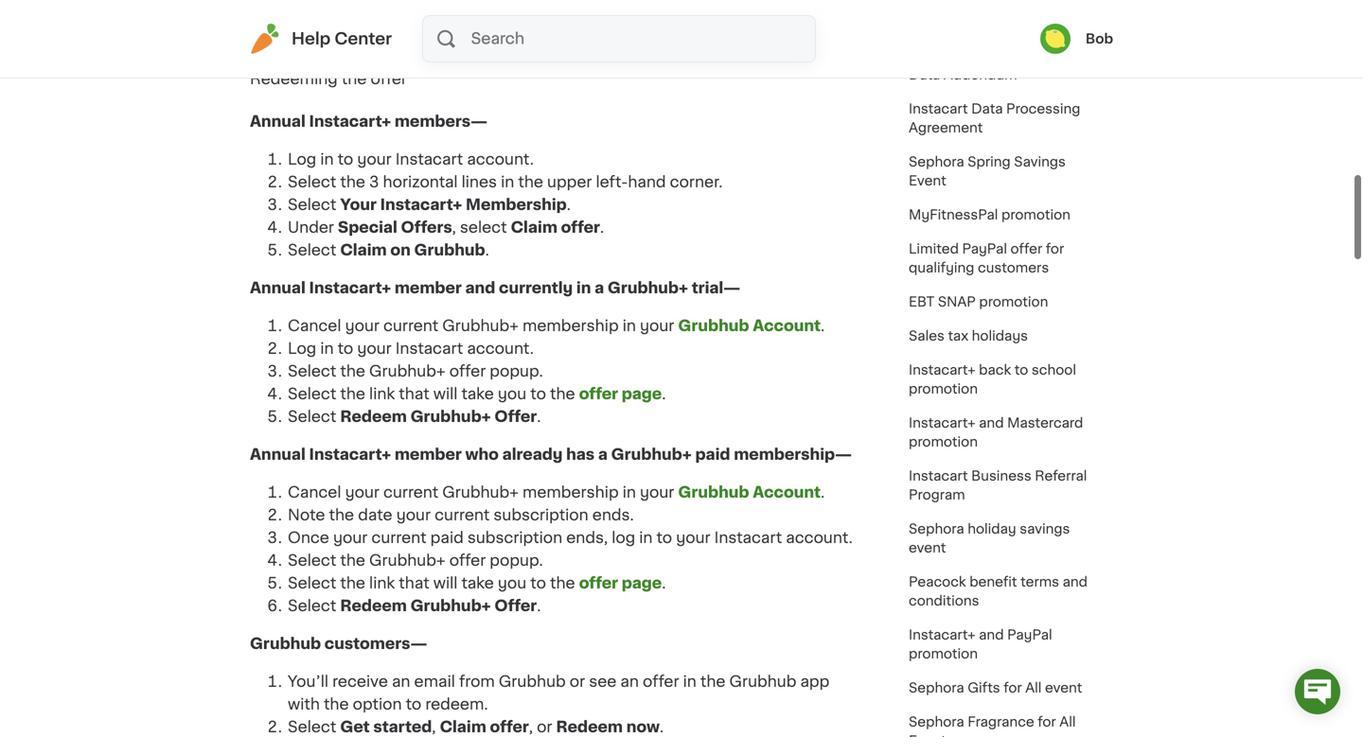 Task type: describe. For each thing, give the bounding box(es) containing it.
tax
[[948, 329, 969, 343]]

see
[[589, 675, 617, 690]]

you inside cancel your current grubhub+ membership in your grubhub account . note the date your current subscription ends. once your current paid subscription ends, log in to your instacart account. select the grubhub+ offer popup. select the link that will take you to the offer page . select redeem grubhub+ offer .
[[498, 576, 527, 591]]

promotion inside 'link'
[[1002, 208, 1071, 222]]

grubhub left app on the right bottom
[[730, 675, 797, 690]]

your
[[340, 198, 377, 213]]

cancel your current grubhub+ membership in your grubhub account . note the date your current subscription ends. once your current paid subscription ends, log in to your instacart account. select the grubhub+ offer popup. select the link that will take you to the offer page . select redeem grubhub+ offer .
[[288, 485, 853, 614]]

you for don't
[[640, 6, 668, 21]]

ends,
[[566, 531, 608, 546]]

for for gifts
[[1004, 682, 1022, 695]]

peacock benefit terms and conditions
[[909, 576, 1088, 608]]

account. inside cancel your current grubhub+ membership in your grubhub account . note the date your current subscription ends. once your current paid subscription ends, log in to your instacart account. select the grubhub+ offer popup. select the link that will take you to the offer page . select redeem grubhub+ offer .
[[786, 531, 853, 546]]

offers
[[401, 220, 452, 235]]

sephora gifts for all event
[[909, 682, 1083, 695]]

paypal inside instacart+ and paypal promotion
[[1008, 629, 1052, 642]]

instacart+ and mastercard promotion
[[909, 417, 1083, 449]]

Search search field
[[469, 16, 815, 62]]

sephora spring savings event link
[[898, 145, 1113, 198]]

instacart+ inside log in to your instacart account. select the 3 horizontal lines in the upper left-hand corner. select your instacart+ membership . under special offers , select claim offer . select claim on grubhub .
[[380, 198, 462, 213]]

link inside cancel your current grubhub+ membership in your grubhub account . note the date your current subscription ends. once your current paid subscription ends, log in to your instacart account. select the grubhub+ offer popup. select the link that will take you to the offer page . select redeem grubhub+ offer .
[[369, 576, 395, 591]]

select
[[460, 220, 507, 235]]

started
[[373, 720, 432, 735]]

mastercard
[[1008, 417, 1083, 430]]

program
[[909, 489, 965, 502]]

help
[[292, 31, 331, 47]]

cancel for note
[[288, 485, 341, 501]]

customers
[[978, 261, 1049, 275]]

offer inside log in to your instacart account. select the 3 horizontal lines in the upper left-hand corner. select your instacart+ membership . under special offers , select claim offer . select claim on grubhub .
[[561, 220, 600, 235]]

redeem.
[[425, 697, 488, 713]]

gifts
[[968, 682, 1000, 695]]

offer inside limited paypal offer for qualifying customers
[[1011, 242, 1043, 256]]

back
[[979, 364, 1011, 377]]

receive
[[332, 675, 388, 690]]

instacart+ back to school promotion link
[[898, 353, 1113, 406]]

will inside cancel your current grubhub+ membership in your grubhub account . log in to your instacart account. select the grubhub+ offer popup. select the link that will take you to the offer page . select redeem grubhub+ offer .
[[433, 387, 458, 402]]

party
[[1060, 49, 1095, 62]]

peacock
[[909, 576, 966, 589]]

date
[[358, 508, 393, 523]]

account. inside log in to your instacart account. select the 3 horizontal lines in the upper left-hand corner. select your instacart+ membership . under special offers , select claim offer . select claim on grubhub .
[[467, 152, 534, 167]]

grubhub right have
[[445, 6, 512, 21]]

instacart+ up date
[[309, 447, 391, 463]]

myfitnesspal promotion
[[909, 208, 1071, 222]]

instacart+ down on
[[309, 281, 391, 296]]

benefit
[[970, 576, 1017, 589]]

instacart inside instacart data processing agreement
[[909, 102, 968, 116]]

terms
[[1021, 576, 1059, 589]]

member for who
[[395, 447, 462, 463]]

event inside 'sephora fragrance for all event'
[[909, 735, 947, 738]]

you inside cancel your current grubhub+ membership in your grubhub account . log in to your instacart account. select the grubhub+ offer popup. select the link that will take you to the offer page . select redeem grubhub+ offer .
[[498, 387, 527, 402]]

to inside instacart+ back to school promotion
[[1015, 364, 1029, 377]]

instacart business referral program
[[909, 470, 1087, 502]]

that inside cancel your current grubhub+ membership in your grubhub account . note the date your current subscription ends. once your current paid subscription ends, log in to your instacart account. select the grubhub+ offer popup. select the link that will take you to the offer page . select redeem grubhub+ offer .
[[399, 576, 430, 591]]

sephora gifts for all event link
[[898, 671, 1094, 705]]

offer inside cancel your current grubhub+ membership in your grubhub account . log in to your instacart account. select the grubhub+ offer popup. select the link that will take you to the offer page . select redeem grubhub+ offer .
[[495, 410, 537, 425]]

and inside the peacock benefit terms and conditions
[[1063, 576, 1088, 589]]

membership—
[[734, 447, 852, 463]]

members—
[[395, 114, 488, 129]]

and down the select at the left of the page
[[465, 281, 495, 296]]

annual instacart+ members—
[[250, 114, 488, 129]]

instacart+ inside instacart+ and mastercard promotion
[[909, 417, 976, 430]]

instacart data processing agreement link
[[898, 92, 1113, 145]]

savings
[[1020, 523, 1070, 536]]

account. left '('
[[516, 6, 582, 21]]

paypal inside limited paypal offer for qualifying customers
[[962, 242, 1007, 256]]

on
[[390, 243, 411, 258]]

redeeming
[[250, 71, 338, 87]]

6 select from the top
[[288, 410, 336, 425]]

current down 'who'
[[435, 508, 490, 523]]

you'll
[[288, 675, 329, 690]]

log inside log in to your instacart account. select the 3 horizontal lines in the upper left-hand corner. select your instacart+ membership . under special offers , select claim offer . select claim on grubhub .
[[288, 152, 316, 167]]

instacart vendor third party data addendum
[[909, 49, 1095, 81]]

help center link
[[250, 24, 392, 54]]

with
[[288, 697, 320, 713]]

limited
[[909, 242, 959, 256]]

note
[[288, 508, 325, 523]]

sephora fragrance for all event link
[[898, 705, 1113, 738]]

addendum
[[944, 68, 1017, 81]]

instacart+ and paypal promotion link
[[898, 618, 1113, 671]]

qualifying
[[909, 261, 975, 275]]

4 select from the top
[[288, 364, 336, 379]]

plan.)
[[288, 28, 330, 44]]

grubhub account link for select the grubhub+ offer popup.
[[678, 319, 821, 334]]

third
[[1023, 49, 1056, 62]]

instacart+ and mastercard promotion link
[[898, 406, 1113, 459]]

in inside you'll receive an email from grubhub or see an offer in the grubhub app with the option to redeem. select get started , claim offer , or redeem now .
[[683, 675, 697, 690]]

google play promotion link
[[898, 5, 1073, 39]]

3
[[369, 175, 379, 190]]

, for offers
[[452, 220, 456, 235]]

annual instacart+ member who already has a grubhub+ paid membership—
[[250, 447, 852, 463]]

annual for annual instacart+ member and currently in a grubhub+ trial—
[[250, 281, 306, 296]]

grubhub inside log in to your instacart account. select the 3 horizontal lines in the upper left-hand corner. select your instacart+ membership . under special offers , select claim offer . select claim on grubhub .
[[414, 243, 485, 258]]

1 horizontal spatial event
[[1045, 682, 1083, 695]]

data inside instacart vendor third party data addendum
[[909, 68, 940, 81]]

get
[[340, 720, 370, 735]]

sephora spring savings event
[[909, 155, 1066, 187]]

who
[[465, 447, 499, 463]]

will inside cancel your current grubhub+ membership in your grubhub account . note the date your current subscription ends. once your current paid subscription ends, log in to your instacart account. select the grubhub+ offer popup. select the link that will take you to the offer page . select redeem grubhub+ offer .
[[433, 576, 458, 591]]

current up date
[[383, 485, 439, 501]]

log inside cancel your current grubhub+ membership in your grubhub account . log in to your instacart account. select the grubhub+ offer popup. select the link that will take you to the offer page . select redeem grubhub+ offer .
[[288, 341, 316, 357]]

account for cancel your current grubhub+ membership in your grubhub account . log in to your instacart account. select the grubhub+ offer popup. select the link that will take you to the offer page . select redeem grubhub+ offer .
[[753, 319, 821, 334]]

instacart+ back to school promotion
[[909, 364, 1076, 396]]

sephora for sephora holiday savings event
[[909, 523, 964, 536]]

grubhub right the from at the left
[[499, 675, 566, 690]]

account. inside cancel your current grubhub+ membership in your grubhub account . log in to your instacart account. select the grubhub+ offer popup. select the link that will take you to the offer page . select redeem grubhub+ offer .
[[467, 341, 534, 357]]

sephora holiday savings event
[[909, 523, 1070, 555]]

ebt snap promotion
[[909, 295, 1048, 309]]

grubhub customers—
[[250, 637, 427, 652]]

3 select from the top
[[288, 243, 336, 258]]

promotion inside instacart+ and mastercard promotion
[[909, 436, 978, 449]]

now
[[627, 720, 660, 735]]

annual for annual instacart+ members—
[[250, 114, 306, 129]]

instacart data processing agreement
[[909, 102, 1081, 134]]

ends.
[[592, 508, 634, 523]]

instacart vendor third party data addendum link
[[898, 39, 1113, 92]]

horizontal
[[383, 175, 458, 190]]

popup. inside cancel your current grubhub+ membership in your grubhub account . note the date your current subscription ends. once your current paid subscription ends, log in to your instacart account. select the grubhub+ offer popup. select the link that will take you to the offer page . select redeem grubhub+ offer .
[[490, 554, 543, 569]]

bob link
[[1040, 24, 1113, 54]]

sephora for sephora spring savings event
[[909, 155, 964, 169]]

trial—
[[692, 281, 741, 296]]

1 vertical spatial currently
[[499, 281, 573, 296]]

peacock benefit terms and conditions link
[[898, 565, 1113, 618]]

membership for account.
[[523, 319, 619, 334]]

instacart+ down redeeming the offer
[[309, 114, 391, 129]]

upper
[[547, 175, 592, 190]]

instacart inside instacart vendor third party data addendum
[[909, 49, 968, 62]]



Task type: vqa. For each thing, say whether or not it's contained in the screenshot.
membership inside the 'Cancel your current Grubhub+ membership in your Grubhub Account . Note the date your current subscription ends. Once your current paid subscription ends, log in to your Instacart account. Select the Grubhub+ offer popup. Select the link that will take you to the offer page . Select Redeem Grubhub+ Offer .'
yes



Task type: locate. For each thing, give the bounding box(es) containing it.
cancel inside cancel your current grubhub+ membership in your grubhub account . log in to your instacart account. select the grubhub+ offer popup. select the link that will take you to the offer page . select redeem grubhub+ offer .
[[288, 319, 341, 334]]

sales
[[909, 329, 945, 343]]

left-
[[596, 175, 628, 190]]

0 vertical spatial link
[[369, 387, 395, 402]]

0 vertical spatial offer page link
[[579, 387, 662, 402]]

an right see
[[621, 675, 639, 690]]

special
[[338, 220, 397, 235]]

1 vertical spatial grubhub account link
[[678, 485, 821, 501]]

claim inside you'll receive an email from grubhub or see an offer in the grubhub app with the option to redeem. select get started , claim offer , or redeem now .
[[440, 720, 486, 735]]

1 vertical spatial claim
[[340, 243, 387, 258]]

subscription up ends,
[[494, 508, 589, 523]]

membership inside cancel your current grubhub+ membership in your grubhub account . log in to your instacart account. select the grubhub+ offer popup. select the link that will take you to the offer page . select redeem grubhub+ offer .
[[523, 319, 619, 334]]

0 horizontal spatial paid
[[430, 531, 464, 546]]

select
[[288, 175, 336, 190], [288, 198, 336, 213], [288, 243, 336, 258], [288, 364, 336, 379], [288, 387, 336, 402], [288, 410, 336, 425], [288, 554, 336, 569], [288, 576, 336, 591], [288, 599, 336, 614], [288, 720, 336, 735]]

offer up the from at the left
[[495, 599, 537, 614]]

and inside instacart+ and mastercard promotion
[[979, 417, 1004, 430]]

instacart inside log in to your instacart account. select the 3 horizontal lines in the upper left-hand corner. select your instacart+ membership . under special offers , select claim offer . select claim on grubhub .
[[396, 152, 463, 167]]

popup. inside cancel your current grubhub+ membership in your grubhub account . log in to your instacart account. select the grubhub+ offer popup. select the link that will take you to the offer page . select redeem grubhub+ offer .
[[490, 364, 543, 379]]

0 horizontal spatial you
[[288, 6, 316, 21]]

1 vertical spatial account
[[753, 485, 821, 501]]

0 vertical spatial membership
[[523, 319, 619, 334]]

you up plan.) at the top left of the page
[[288, 6, 316, 21]]

holidays
[[972, 329, 1028, 343]]

2 account from the top
[[753, 485, 821, 501]]

2 page from the top
[[622, 576, 662, 591]]

1 vertical spatial or
[[537, 720, 552, 735]]

1 horizontal spatial ,
[[452, 220, 456, 235]]

log in to your instacart account. select the 3 horizontal lines in the upper left-hand corner. select your instacart+ membership . under special offers , select claim offer . select claim on grubhub .
[[288, 152, 723, 258]]

0 vertical spatial take
[[462, 387, 494, 402]]

user avatar image
[[1040, 24, 1071, 54]]

2 annual from the top
[[250, 281, 306, 296]]

1 event from the top
[[909, 174, 947, 187]]

0 vertical spatial for
[[1046, 242, 1064, 256]]

snap
[[938, 295, 976, 309]]

0 vertical spatial member
[[395, 281, 462, 296]]

5 select from the top
[[288, 387, 336, 402]]

for inside 'sephora fragrance for all event'
[[1038, 716, 1056, 729]]

1 vertical spatial redeem
[[340, 599, 407, 614]]

instacart inside instacart business referral program
[[909, 470, 968, 483]]

data inside instacart data processing agreement
[[972, 102, 1003, 116]]

promotion inside instacart+ back to school promotion
[[909, 383, 978, 396]]

0 vertical spatial annual
[[250, 114, 306, 129]]

1 account from the top
[[753, 319, 821, 334]]

promotion up third
[[993, 15, 1062, 28]]

1 vertical spatial that
[[399, 576, 430, 591]]

2 will from the top
[[433, 576, 458, 591]]

1 vertical spatial page
[[622, 576, 662, 591]]

your inside log in to your instacart account. select the 3 horizontal lines in the upper left-hand corner. select your instacart+ membership . under special offers , select claim offer . select claim on grubhub .
[[357, 152, 392, 167]]

that inside cancel your current grubhub+ membership in your grubhub account . log in to your instacart account. select the grubhub+ offer popup. select the link that will take you to the offer page . select redeem grubhub+ offer .
[[399, 387, 430, 402]]

1 vertical spatial cancel
[[288, 485, 341, 501]]

currently up center
[[320, 6, 388, 21]]

instacart+ down 'horizontal'
[[380, 198, 462, 213]]

1 vertical spatial data
[[972, 102, 1003, 116]]

0 horizontal spatial data
[[909, 68, 940, 81]]

membership down has on the left of the page
[[523, 485, 619, 501]]

2 vertical spatial redeem
[[556, 720, 623, 735]]

1 vertical spatial popup.
[[490, 554, 543, 569]]

a up cancel your current grubhub+ membership in your grubhub account . log in to your instacart account. select the grubhub+ offer popup. select the link that will take you to the offer page . select redeem grubhub+ offer .
[[595, 281, 604, 296]]

0 horizontal spatial all
[[1026, 682, 1042, 695]]

take
[[462, 387, 494, 402], [462, 576, 494, 591]]

grubhub account link down trial—
[[678, 319, 821, 334]]

0 vertical spatial subscription
[[494, 508, 589, 523]]

promotion down "customers" at the top right
[[979, 295, 1048, 309]]

0 vertical spatial data
[[909, 68, 940, 81]]

for inside limited paypal offer for qualifying customers
[[1046, 242, 1064, 256]]

annual for annual instacart+ member who already has a grubhub+ paid membership—
[[250, 447, 306, 463]]

popup.
[[490, 364, 543, 379], [490, 554, 543, 569]]

and right terms
[[1063, 576, 1088, 589]]

subscription left ends,
[[468, 531, 563, 546]]

grubhub inside cancel your current grubhub+ membership in your grubhub account . note the date your current subscription ends. once your current paid subscription ends, log in to your instacart account. select the grubhub+ offer popup. select the link that will take you to the offer page . select redeem grubhub+ offer .
[[678, 485, 749, 501]]

0 vertical spatial paid
[[695, 447, 730, 463]]

account. up lines at left top
[[467, 152, 534, 167]]

2 select from the top
[[288, 198, 336, 213]]

sephora for sephora fragrance for all event
[[909, 716, 964, 729]]

current down on
[[383, 319, 439, 334]]

2 that from the top
[[399, 576, 430, 591]]

claim down membership at the top
[[511, 220, 558, 235]]

0 vertical spatial popup.
[[490, 364, 543, 379]]

annual down the under at the left
[[250, 281, 306, 296]]

spring
[[968, 155, 1011, 169]]

1 membership from the top
[[523, 319, 619, 334]]

current down date
[[372, 531, 427, 546]]

event up sephora fragrance for all event 'link'
[[1045, 682, 1083, 695]]

instacart+
[[309, 114, 391, 129], [380, 198, 462, 213], [309, 281, 391, 296], [909, 364, 976, 377], [909, 417, 976, 430], [309, 447, 391, 463], [909, 629, 976, 642]]

2 vertical spatial claim
[[440, 720, 486, 735]]

. inside you'll receive an email from grubhub or see an offer in the grubhub app with the option to redeem. select get started , claim offer , or redeem now .
[[660, 720, 664, 735]]

account for cancel your current grubhub+ membership in your grubhub account . note the date your current subscription ends. once your current paid subscription ends, log in to your instacart account. select the grubhub+ offer popup. select the link that will take you to the offer page . select redeem grubhub+ offer .
[[753, 485, 821, 501]]

sephora holiday savings event link
[[898, 512, 1113, 565]]

event inside sephora holiday savings event
[[909, 542, 946, 555]]

2 take from the top
[[462, 576, 494, 591]]

instacart up the program
[[909, 470, 968, 483]]

0 vertical spatial page
[[622, 387, 662, 402]]

have
[[392, 6, 428, 21]]

annual instacart+ member and currently in a grubhub+ trial—
[[250, 281, 741, 296]]

take inside cancel your current grubhub+ membership in your grubhub account . log in to your instacart account. select the grubhub+ offer popup. select the link that will take you to the offer page . select redeem grubhub+ offer .
[[462, 387, 494, 402]]

google
[[909, 15, 958, 28]]

0 horizontal spatial an
[[392, 675, 410, 690]]

1 that from the top
[[399, 387, 430, 402]]

1 horizontal spatial claim
[[440, 720, 486, 735]]

sephora inside 'sephora fragrance for all event'
[[909, 716, 964, 729]]

1 link from the top
[[369, 387, 395, 402]]

1 vertical spatial offer
[[495, 599, 537, 614]]

offer
[[371, 71, 407, 87], [561, 220, 600, 235], [1011, 242, 1043, 256], [449, 364, 486, 379], [579, 387, 618, 402], [449, 554, 486, 569], [579, 576, 618, 591], [643, 675, 679, 690], [490, 720, 529, 735]]

2 link from the top
[[369, 576, 395, 591]]

0 vertical spatial log
[[288, 152, 316, 167]]

claim down 'special'
[[340, 243, 387, 258]]

promotion down tax in the right top of the page
[[909, 383, 978, 396]]

redeem inside cancel your current grubhub+ membership in your grubhub account . note the date your current subscription ends. once your current paid subscription ends, log in to your instacart account. select the grubhub+ offer popup. select the link that will take you to the offer page . select redeem grubhub+ offer .
[[340, 599, 407, 614]]

1 sephora from the top
[[909, 155, 964, 169]]

option
[[353, 697, 402, 713]]

,
[[452, 220, 456, 235], [432, 720, 436, 735], [529, 720, 533, 735]]

event down sephora gifts for all event
[[909, 735, 947, 738]]

0 horizontal spatial event
[[909, 542, 946, 555]]

0 vertical spatial claim
[[511, 220, 558, 235]]

instacart inside cancel your current grubhub+ membership in your grubhub account . note the date your current subscription ends. once your current paid subscription ends, log in to your instacart account. select the grubhub+ offer popup. select the link that will take you to the offer page . select redeem grubhub+ offer .
[[714, 531, 782, 546]]

paid inside cancel your current grubhub+ membership in your grubhub account . note the date your current subscription ends. once your current paid subscription ends, log in to your instacart account. select the grubhub+ offer popup. select the link that will take you to the offer page . select redeem grubhub+ offer .
[[430, 531, 464, 546]]

account
[[753, 319, 821, 334], [753, 485, 821, 501]]

account. down membership—
[[786, 531, 853, 546]]

annual
[[250, 114, 306, 129], [250, 281, 306, 296], [250, 447, 306, 463]]

2 vertical spatial annual
[[250, 447, 306, 463]]

vendor
[[972, 49, 1019, 62]]

center
[[335, 31, 392, 47]]

you'll receive an email from grubhub or see an offer in the grubhub app with the option to redeem. select get started , claim offer , or redeem now .
[[288, 675, 830, 735]]

event up 'peacock'
[[909, 542, 946, 555]]

1 an from the left
[[392, 675, 410, 690]]

4 sephora from the top
[[909, 716, 964, 729]]

annual up the note
[[250, 447, 306, 463]]

to
[[338, 152, 353, 167], [338, 341, 353, 357], [1015, 364, 1029, 377], [530, 387, 546, 402], [657, 531, 672, 546], [530, 576, 546, 591], [406, 697, 422, 713]]

0 vertical spatial paypal
[[962, 242, 1007, 256]]

1 member from the top
[[395, 281, 462, 296]]

redeem inside you'll receive an email from grubhub or see an offer in the grubhub app with the option to redeem. select get started , claim offer , or redeem now .
[[556, 720, 623, 735]]

event
[[909, 174, 947, 187], [909, 735, 947, 738]]

grubhub account link for once your current paid subscription ends, log in to your instacart account.
[[678, 485, 821, 501]]

a right has on the left of the page
[[598, 447, 608, 463]]

cancel
[[288, 319, 341, 334], [288, 485, 341, 501]]

2 member from the top
[[395, 447, 462, 463]]

0 horizontal spatial ,
[[432, 720, 436, 735]]

1 vertical spatial paid
[[430, 531, 464, 546]]

2 cancel from the top
[[288, 485, 341, 501]]

1 offer from the top
[[495, 410, 537, 425]]

instacart+ and paypal promotion
[[909, 629, 1052, 661]]

2 log from the top
[[288, 341, 316, 357]]

1 horizontal spatial paid
[[695, 447, 730, 463]]

instacart inside cancel your current grubhub+ membership in your grubhub account . log in to your instacart account. select the grubhub+ offer popup. select the link that will take you to the offer page . select redeem grubhub+ offer .
[[396, 341, 463, 357]]

for right gifts
[[1004, 682, 1022, 695]]

2 an from the left
[[621, 675, 639, 690]]

limited paypal offer for qualifying customers
[[909, 242, 1064, 275]]

a right have
[[432, 6, 441, 21]]

event
[[909, 542, 946, 555], [1045, 682, 1083, 695]]

8 select from the top
[[288, 576, 336, 591]]

0 vertical spatial will
[[433, 387, 458, 402]]

instacart down google
[[909, 49, 968, 62]]

account inside cancel your current grubhub+ membership in your grubhub account . log in to your instacart account. select the grubhub+ offer popup. select the link that will take you to the offer page . select redeem grubhub+ offer .
[[753, 319, 821, 334]]

membership for subscription
[[523, 485, 619, 501]]

event up myfitnesspal
[[909, 174, 947, 187]]

0 vertical spatial cancel
[[288, 319, 341, 334]]

an up option
[[392, 675, 410, 690]]

1 horizontal spatial an
[[621, 675, 639, 690]]

you for currently
[[288, 6, 316, 21]]

1 vertical spatial will
[[433, 576, 458, 591]]

3 annual from the top
[[250, 447, 306, 463]]

0 vertical spatial currently
[[320, 6, 388, 21]]

.
[[567, 198, 571, 213], [600, 220, 604, 235], [485, 243, 489, 258], [821, 319, 825, 334], [662, 387, 666, 402], [537, 410, 541, 425], [821, 485, 825, 501], [662, 576, 666, 591], [537, 599, 541, 614], [660, 720, 664, 735]]

in
[[320, 152, 334, 167], [501, 175, 514, 190], [576, 281, 591, 296], [623, 319, 636, 334], [320, 341, 334, 357], [623, 485, 636, 501], [639, 531, 653, 546], [683, 675, 697, 690]]

1 you from the left
[[288, 6, 316, 21]]

all up sephora fragrance for all event 'link'
[[1026, 682, 1042, 695]]

0 vertical spatial you
[[498, 387, 527, 402]]

currently
[[320, 6, 388, 21], [499, 281, 573, 296]]

1 take from the top
[[462, 387, 494, 402]]

email
[[414, 675, 455, 690]]

0 horizontal spatial currently
[[320, 6, 388, 21]]

sephora left gifts
[[909, 682, 964, 695]]

1 vertical spatial member
[[395, 447, 462, 463]]

current inside cancel your current grubhub+ membership in your grubhub account . log in to your instacart account. select the grubhub+ offer popup. select the link that will take you to the offer page . select redeem grubhub+ offer .
[[383, 319, 439, 334]]

business
[[972, 470, 1032, 483]]

1 vertical spatial for
[[1004, 682, 1022, 695]]

data
[[909, 68, 940, 81], [972, 102, 1003, 116]]

once
[[288, 531, 329, 546]]

2 popup. from the top
[[490, 554, 543, 569]]

0 vertical spatial offer
[[495, 410, 537, 425]]

to inside you'll receive an email from grubhub or see an offer in the grubhub app with the option to redeem. select get started , claim offer , or redeem now .
[[406, 697, 422, 713]]

to inside log in to your instacart account. select the 3 horizontal lines in the upper left-hand corner. select your instacart+ membership . under special offers , select claim offer . select claim on grubhub .
[[338, 152, 353, 167]]

2 offer from the top
[[495, 599, 537, 614]]

instacart down annual instacart+ member and currently in a grubhub+ trial—
[[396, 341, 463, 357]]

0 horizontal spatial paypal
[[962, 242, 1007, 256]]

2 you from the left
[[640, 6, 668, 21]]

take inside cancel your current grubhub+ membership in your grubhub account . note the date your current subscription ends. once your current paid subscription ends, log in to your instacart account. select the grubhub+ offer popup. select the link that will take you to the offer page . select redeem grubhub+ offer .
[[462, 576, 494, 591]]

google play promotion
[[909, 15, 1062, 28]]

1 page from the top
[[622, 387, 662, 402]]

membership
[[523, 319, 619, 334], [523, 485, 619, 501]]

instacart+ inside instacart+ and paypal promotion
[[909, 629, 976, 642]]

link inside cancel your current grubhub+ membership in your grubhub account . log in to your instacart account. select the grubhub+ offer popup. select the link that will take you to the offer page . select redeem grubhub+ offer .
[[369, 387, 395, 402]]

1 grubhub account link from the top
[[678, 319, 821, 334]]

offer page link
[[579, 387, 662, 402], [579, 576, 662, 591]]

sephora down agreement
[[909, 155, 964, 169]]

0 vertical spatial event
[[909, 174, 947, 187]]

2 event from the top
[[909, 735, 947, 738]]

page
[[622, 387, 662, 402], [622, 576, 662, 591]]

1 cancel from the top
[[288, 319, 341, 334]]

instacart+ inside instacart+ back to school promotion
[[909, 364, 976, 377]]

0 vertical spatial account
[[753, 319, 821, 334]]

sales tax holidays link
[[898, 319, 1040, 353]]

1 vertical spatial membership
[[523, 485, 619, 501]]

promotion down "savings"
[[1002, 208, 1071, 222]]

instacart business referral program link
[[898, 459, 1113, 512]]

1 log from the top
[[288, 152, 316, 167]]

1 you from the top
[[498, 387, 527, 402]]

2 membership from the top
[[523, 485, 619, 501]]

promotion inside instacart+ and paypal promotion
[[909, 648, 978, 661]]

offer page link up has on the left of the page
[[579, 387, 662, 402]]

offer up 'already'
[[495, 410, 537, 425]]

2 horizontal spatial claim
[[511, 220, 558, 235]]

instacart image
[[250, 24, 280, 54]]

already
[[502, 447, 563, 463]]

membership
[[466, 198, 567, 213]]

will
[[433, 387, 458, 402], [433, 576, 458, 591]]

2 grubhub account link from the top
[[678, 485, 821, 501]]

a inside 'you don't need a grubhub+ plan.)'
[[759, 6, 768, 21]]

grubhub+ inside 'you don't need a grubhub+ plan.)'
[[772, 6, 848, 21]]

grubhub down membership—
[[678, 485, 749, 501]]

paypal down peacock benefit terms and conditions link
[[1008, 629, 1052, 642]]

log
[[288, 152, 316, 167], [288, 341, 316, 357]]

2 sephora from the top
[[909, 523, 964, 536]]

all right fragrance
[[1060, 716, 1076, 729]]

account. down annual instacart+ member and currently in a grubhub+ trial—
[[467, 341, 534, 357]]

for up "customers" at the top right
[[1046, 242, 1064, 256]]

1 vertical spatial log
[[288, 341, 316, 357]]

offer inside cancel your current grubhub+ membership in your grubhub account . note the date your current subscription ends. once your current paid subscription ends, log in to your instacart account. select the grubhub+ offer popup. select the link that will take you to the offer page . select redeem grubhub+ offer .
[[495, 599, 537, 614]]

1 vertical spatial all
[[1060, 716, 1076, 729]]

holiday
[[968, 523, 1017, 536]]

1 horizontal spatial currently
[[499, 281, 573, 296]]

0 vertical spatial grubhub account link
[[678, 319, 821, 334]]

page inside cancel your current grubhub+ membership in your grubhub account . log in to your instacart account. select the grubhub+ offer popup. select the link that will take you to the offer page . select redeem grubhub+ offer .
[[622, 387, 662, 402]]

0 vertical spatial all
[[1026, 682, 1042, 695]]

link
[[369, 387, 395, 402], [369, 576, 395, 591]]

claim down redeem.
[[440, 720, 486, 735]]

membership down annual instacart+ member and currently in a grubhub+ trial—
[[523, 319, 619, 334]]

for for fragrance
[[1038, 716, 1056, 729]]

, inside log in to your instacart account. select the 3 horizontal lines in the upper left-hand corner. select your instacart+ membership . under special offers , select claim offer . select claim on grubhub .
[[452, 220, 456, 235]]

cancel inside cancel your current grubhub+ membership in your grubhub account . note the date your current subscription ends. once your current paid subscription ends, log in to your instacart account. select the grubhub+ offer popup. select the link that will take you to the offer page . select redeem grubhub+ offer .
[[288, 485, 341, 501]]

annual down the redeeming
[[250, 114, 306, 129]]

page inside cancel your current grubhub+ membership in your grubhub account . note the date your current subscription ends. once your current paid subscription ends, log in to your instacart account. select the grubhub+ offer popup. select the link that will take you to the offer page . select redeem grubhub+ offer .
[[622, 576, 662, 591]]

1 vertical spatial event
[[1045, 682, 1083, 695]]

help center
[[292, 31, 392, 47]]

for
[[1046, 242, 1064, 256], [1004, 682, 1022, 695], [1038, 716, 1056, 729]]

member left 'who'
[[395, 447, 462, 463]]

sephora fragrance for all event
[[909, 716, 1076, 738]]

grubhub account link down membership—
[[678, 485, 821, 501]]

1 vertical spatial offer page link
[[579, 576, 662, 591]]

grubhub up you'll
[[250, 637, 321, 652]]

referral
[[1035, 470, 1087, 483]]

and down the peacock benefit terms and conditions
[[979, 629, 1004, 642]]

1 horizontal spatial all
[[1060, 716, 1076, 729]]

0 vertical spatial redeem
[[340, 410, 407, 425]]

bob
[[1086, 32, 1113, 45]]

2 you from the top
[[498, 576, 527, 591]]

event inside sephora spring savings event
[[909, 174, 947, 187]]

3 sephora from the top
[[909, 682, 964, 695]]

you left don't
[[640, 6, 668, 21]]

0 vertical spatial event
[[909, 542, 946, 555]]

grubhub
[[445, 6, 512, 21], [414, 243, 485, 258], [678, 319, 749, 334], [678, 485, 749, 501], [250, 637, 321, 652], [499, 675, 566, 690], [730, 675, 797, 690]]

0 horizontal spatial or
[[537, 720, 552, 735]]

instacart+ down 'conditions'
[[909, 629, 976, 642]]

play
[[961, 15, 990, 28]]

1 vertical spatial link
[[369, 576, 395, 591]]

9 select from the top
[[288, 599, 336, 614]]

1 horizontal spatial data
[[972, 102, 1003, 116]]

redeem
[[340, 410, 407, 425], [340, 599, 407, 614], [556, 720, 623, 735]]

2 vertical spatial for
[[1038, 716, 1056, 729]]

1 vertical spatial you
[[498, 576, 527, 591]]

7 select from the top
[[288, 554, 336, 569]]

corner.
[[670, 175, 723, 190]]

grubhub inside cancel your current grubhub+ membership in your grubhub account . log in to your instacart account. select the grubhub+ offer popup. select the link that will take you to the offer page . select redeem grubhub+ offer .
[[678, 319, 749, 334]]

under
[[288, 220, 334, 235]]

member
[[395, 281, 462, 296], [395, 447, 462, 463]]

paypal up "customers" at the top right
[[962, 242, 1007, 256]]

grubhub down offers
[[414, 243, 485, 258]]

1 will from the top
[[433, 387, 458, 402]]

select inside you'll receive an email from grubhub or see an offer in the grubhub app with the option to redeem. select get started , claim offer , or redeem now .
[[288, 720, 336, 735]]

paid
[[695, 447, 730, 463], [430, 531, 464, 546]]

log
[[612, 531, 635, 546]]

redeem inside cancel your current grubhub+ membership in your grubhub account . log in to your instacart account. select the grubhub+ offer popup. select the link that will take you to the offer page . select redeem grubhub+ offer .
[[340, 410, 407, 425]]

1 vertical spatial event
[[909, 735, 947, 738]]

has
[[566, 447, 595, 463]]

1 vertical spatial take
[[462, 576, 494, 591]]

promotion up the program
[[909, 436, 978, 449]]

1 vertical spatial paypal
[[1008, 629, 1052, 642]]

ebt
[[909, 295, 935, 309]]

2 offer page link from the top
[[579, 576, 662, 591]]

sephora left fragrance
[[909, 716, 964, 729]]

sephora inside sephora spring savings event
[[909, 155, 964, 169]]

promotion
[[993, 15, 1062, 28], [1002, 208, 1071, 222], [979, 295, 1048, 309], [909, 383, 978, 396], [909, 436, 978, 449], [909, 648, 978, 661]]

offer
[[495, 410, 537, 425], [495, 599, 537, 614]]

1 select from the top
[[288, 175, 336, 190]]

1 horizontal spatial paypal
[[1008, 629, 1052, 642]]

instacart up agreement
[[909, 102, 968, 116]]

member down on
[[395, 281, 462, 296]]

instacart+ down instacart+ back to school promotion
[[909, 417, 976, 430]]

all inside 'sephora fragrance for all event'
[[1060, 716, 1076, 729]]

promotion down 'conditions'
[[909, 648, 978, 661]]

instacart down membership—
[[714, 531, 782, 546]]

1 vertical spatial annual
[[250, 281, 306, 296]]

current
[[383, 319, 439, 334], [383, 485, 439, 501], [435, 508, 490, 523], [372, 531, 427, 546]]

and inside instacart+ and paypal promotion
[[979, 629, 1004, 642]]

1 popup. from the top
[[490, 364, 543, 379]]

instacart+ down sales
[[909, 364, 976, 377]]

10 select from the top
[[288, 720, 336, 735]]

all for gifts
[[1026, 682, 1042, 695]]

membership inside cancel your current grubhub+ membership in your grubhub account . note the date your current subscription ends. once your current paid subscription ends, log in to your instacart account. select the grubhub+ offer popup. select the link that will take you to the offer page . select redeem grubhub+ offer .
[[523, 485, 619, 501]]

cancel your current grubhub+ membership in your grubhub account . log in to your instacart account. select the grubhub+ offer popup. select the link that will take you to the offer page . select redeem grubhub+ offer .
[[288, 319, 825, 425]]

cancel for log
[[288, 319, 341, 334]]

instacart up 'horizontal'
[[396, 152, 463, 167]]

sephora down the program
[[909, 523, 964, 536]]

sephora for sephora gifts for all event
[[909, 682, 964, 695]]

0 vertical spatial that
[[399, 387, 430, 402]]

you inside 'you don't need a grubhub+ plan.)'
[[640, 6, 668, 21]]

processing
[[1006, 102, 1081, 116]]

, for offer
[[529, 720, 533, 735]]

and
[[465, 281, 495, 296], [979, 417, 1004, 430], [1063, 576, 1088, 589], [979, 629, 1004, 642]]

for right fragrance
[[1038, 716, 1056, 729]]

a right need
[[759, 6, 768, 21]]

customers—
[[325, 637, 427, 652]]

member for and
[[395, 281, 462, 296]]

1 horizontal spatial you
[[640, 6, 668, 21]]

grubhub down trial—
[[678, 319, 749, 334]]

1 vertical spatial subscription
[[468, 531, 563, 546]]

don't
[[672, 6, 713, 21]]

0 vertical spatial or
[[570, 675, 585, 690]]

2 horizontal spatial ,
[[529, 720, 533, 735]]

grubhub account link
[[678, 319, 821, 334], [678, 485, 821, 501]]

0 horizontal spatial claim
[[340, 243, 387, 258]]

data down google
[[909, 68, 940, 81]]

sephora inside sephora holiday savings event
[[909, 523, 964, 536]]

1 offer page link from the top
[[579, 387, 662, 402]]

savings
[[1014, 155, 1066, 169]]

data down addendum
[[972, 102, 1003, 116]]

all for fragrance
[[1060, 716, 1076, 729]]

1 annual from the top
[[250, 114, 306, 129]]

hand
[[628, 175, 666, 190]]

currently down the select at the left of the page
[[499, 281, 573, 296]]

you don't need a grubhub+ plan.)
[[288, 6, 848, 44]]

account inside cancel your current grubhub+ membership in your grubhub account . note the date your current subscription ends. once your current paid subscription ends, log in to your instacart account. select the grubhub+ offer popup. select the link that will take you to the offer page . select redeem grubhub+ offer .
[[753, 485, 821, 501]]

1 horizontal spatial or
[[570, 675, 585, 690]]

offer page link down log
[[579, 576, 662, 591]]

from
[[459, 675, 495, 690]]

and down instacart+ back to school promotion
[[979, 417, 1004, 430]]



